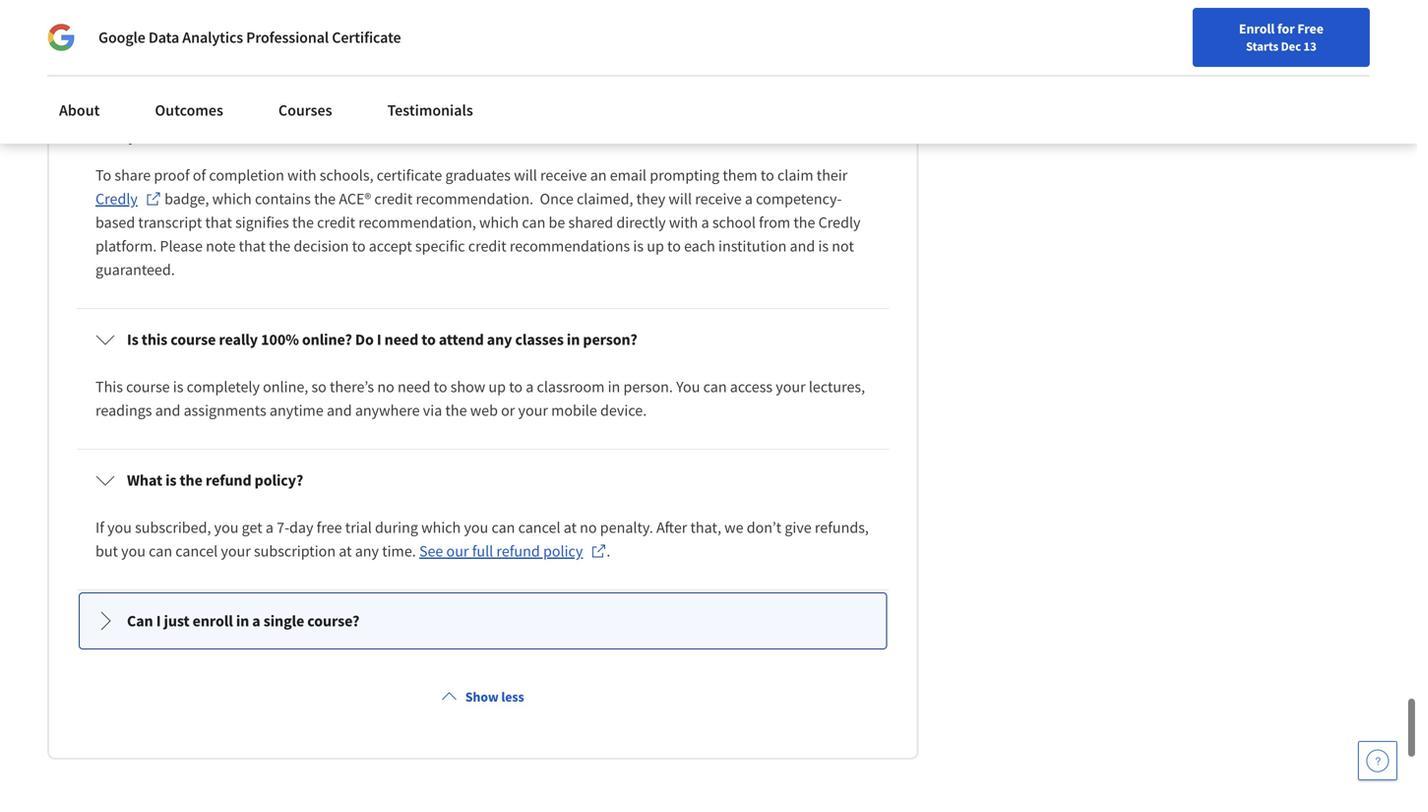 Task type: vqa. For each thing, say whether or not it's contained in the screenshot.
no in the This Course Is Completely Online, So There'S No Need To Show Up To A Classroom In Person. You Can Access Your Lectures, Readings And Assignments Anytime And Anywhere Via The Web Or Your Mobile Device.
yes



Task type: describe. For each thing, give the bounding box(es) containing it.
classes
[[515, 330, 564, 349]]

course inside dropdown button
[[171, 330, 216, 349]]

our
[[446, 541, 469, 561]]

higher
[[553, 102, 596, 122]]

12
[[674, 55, 690, 75]]

receive for an
[[540, 165, 587, 185]]

analytics inside the for completing the data analytics certificate, the equivalent of 4 college courses at the bachelor's degree level. this aims to help open up additional pathways to learners who are interested in higher education, and prepare them for entry- level jobs.
[[232, 79, 291, 98]]

lectures,
[[809, 377, 865, 397]]

directly
[[617, 213, 666, 232]]

to down 'certificate,'
[[339, 102, 353, 122]]

0 horizontal spatial with
[[287, 165, 317, 185]]

0 vertical spatial that
[[205, 213, 232, 232]]

for inside enroll for free starts dec 13
[[1278, 20, 1295, 37]]

see our full refund policy link
[[419, 539, 607, 563]]

the down "competency-"
[[794, 213, 816, 232]]

level.
[[758, 79, 793, 98]]

accept
[[369, 236, 412, 256]]

can i just enroll in a single course?
[[127, 611, 360, 631]]

up inside badge, which contains the ace®️ credit recommendation.  once claimed, they will receive a competency- based transcript that signifies the credit recommendation, which can be shared directly with a school from the credly platform. please note that the decision to accept specific credit recommendations is up to each institution and is not guaranteed.
[[647, 236, 664, 256]]

we
[[725, 518, 744, 537]]

your inside if you subscribed, you get a 7-day free trial during which you can cancel at no penalty. after that, we don't give refunds, but you can cancel your subscription at any time.
[[221, 541, 251, 561]]

badge, which contains the ace®️ credit recommendation.  once claimed, they will receive a competency- based transcript that signifies the credit recommendation, which can be shared directly with a school from the credly platform. please note that the decision to accept specific credit recommendations is up to each institution and is not guaranteed.
[[95, 189, 864, 280]]

13
[[1304, 38, 1317, 54]]

full
[[472, 541, 493, 561]]

credly link
[[95, 187, 161, 211]]

0 horizontal spatial credit
[[317, 213, 355, 232]]

1 horizontal spatial your
[[518, 401, 548, 420]]

to up via
[[434, 377, 447, 397]]

certificate,
[[294, 79, 366, 98]]

the down signifies
[[269, 236, 291, 256]]

starts
[[1246, 38, 1279, 54]]

web
[[470, 401, 498, 420]]

about link
[[47, 89, 112, 132]]

see our full refund policy
[[419, 541, 583, 561]]

enroll
[[193, 611, 233, 631]]

0 vertical spatial data
[[149, 28, 179, 47]]

recommendations
[[510, 236, 630, 256]]

receive for a
[[695, 189, 742, 209]]

to left help
[[95, 102, 109, 122]]

can inside badge, which contains the ace®️ credit recommendation.  once claimed, they will receive a competency- based transcript that signifies the credit recommendation, which can be shared directly with a school from the credly platform. please note that the decision to accept specific credit recommendations is up to each institution and is not guaranteed.
[[522, 213, 546, 232]]

which inside if you subscribed, you get a 7-day free trial during which you can cancel at no penalty. after that, we don't give refunds, but you can cancel your subscription at any time.
[[421, 518, 461, 537]]

data inside the for completing the data analytics certificate, the equivalent of 4 college courses at the bachelor's degree level. this aims to help open up additional pathways to learners who are interested in higher education, and prepare them for entry- level jobs.
[[198, 79, 228, 98]]

just
[[164, 611, 190, 631]]

and inside badge, which contains the ace®️ credit recommendation.  once claimed, they will receive a competency- based transcript that signifies the credit recommendation, which can be shared directly with a school from the credly platform. please note that the decision to accept specific credit recommendations is up to each institution and is not guaranteed.
[[790, 236, 815, 256]]

a up school
[[745, 189, 753, 209]]

no inside if you subscribed, you get a 7-day free trial during which you can cancel at no penalty. after that, we don't give refunds, but you can cancel your subscription at any time.
[[580, 518, 597, 537]]

signifies
[[235, 213, 289, 232]]

the inside what is the refund policy? dropdown button
[[180, 470, 203, 490]]

prepare
[[700, 102, 752, 122]]

help
[[112, 102, 141, 122]]

2 vertical spatial credit
[[468, 236, 507, 256]]

for completing the data analytics certificate, the equivalent of 4 college courses at the bachelor's degree level. this aims to help open up additional pathways to learners who are interested in higher education, and prepare them for entry- level jobs.
[[95, 55, 861, 146]]

can down "subscribed,"
[[149, 541, 172, 561]]

note
[[206, 236, 236, 256]]

google image
[[47, 24, 75, 51]]

google data analytics professional certificate
[[98, 28, 401, 47]]

professional
[[246, 28, 329, 47]]

can inside , the industry standard for translating workplace learning to college credit. learners can earn a recommendation of
[[470, 55, 494, 75]]

to left the accept
[[352, 236, 366, 256]]

help center image
[[1366, 749, 1390, 773]]

100%
[[261, 330, 299, 349]]

you up the full
[[464, 518, 489, 537]]

is inside this course is completely online, so there's no need to show up to a classroom in person. you can access your lectures, readings and assignments anytime and anywhere via the web or your mobile device.
[[173, 377, 184, 397]]

program
[[323, 31, 379, 51]]

access
[[730, 377, 773, 397]]

entry-
[[815, 102, 854, 122]]

a up learning
[[263, 31, 271, 51]]

during
[[375, 518, 418, 537]]

attend inside dropdown button
[[439, 330, 484, 349]]

a inside can i just enroll in a single course? dropdown button
[[252, 611, 261, 631]]

course inside this course is completely online, so there's no need to show up to a classroom in person. you can access your lectures, readings and assignments anytime and anywhere via the web or your mobile device.
[[126, 377, 170, 397]]

college inside , the industry standard for translating workplace learning to college credit. learners can earn a recommendation of
[[315, 55, 362, 75]]

share
[[115, 165, 151, 185]]

their
[[817, 165, 848, 185]]

0 vertical spatial cancel
[[518, 518, 561, 537]]

completion
[[209, 165, 284, 185]]

this inside this course is completely online, so there's no need to show up to a classroom in person. you can access your lectures, readings and assignments anytime and anywhere via the web or your mobile device.
[[95, 377, 123, 397]]

recommendation
[[541, 55, 655, 75]]

the left ace®️
[[314, 189, 336, 209]]

recommendation,
[[359, 213, 476, 232]]

outcomes link
[[143, 89, 235, 132]]

policy
[[543, 541, 583, 561]]

learning
[[241, 55, 295, 75]]

is down directly
[[633, 236, 644, 256]]

0 horizontal spatial cancel
[[176, 541, 218, 561]]

pathways
[[273, 102, 336, 122]]

this course is completely online, so there's no need to show up to a classroom in person. you can access your lectures, readings and assignments anytime and anywhere via the web or your mobile device.
[[95, 377, 869, 420]]

what is the refund policy?
[[127, 470, 303, 490]]

learners
[[410, 55, 467, 75]]

.
[[607, 541, 611, 561]]

coursera image
[[24, 16, 149, 47]]

to inside dropdown button
[[422, 330, 436, 349]]

planning
[[139, 31, 197, 51]]

7-
[[277, 518, 289, 537]]

in inside this course is completely online, so there's no need to show up to a classroom in person. you can access your lectures, readings and assignments anytime and anywhere via the web or your mobile device.
[[608, 377, 620, 397]]

single
[[264, 611, 304, 631]]

i inside dropdown button
[[156, 611, 161, 631]]

or
[[501, 401, 515, 420]]

for left entry-
[[793, 102, 811, 122]]

12 college credits
[[674, 55, 788, 75]]

based
[[95, 213, 135, 232]]

to left the claim
[[761, 165, 774, 185]]

shared
[[569, 213, 613, 232]]

earn
[[497, 55, 527, 75]]

specific
[[415, 236, 465, 256]]

jobs.
[[130, 126, 161, 146]]

enroll for free starts dec 13
[[1239, 20, 1324, 54]]

transcript
[[138, 213, 202, 232]]

be
[[549, 213, 565, 232]]

i inside dropdown button
[[377, 330, 382, 349]]

, the industry standard for translating workplace learning to college credit. learners can earn a recommendation of
[[95, 31, 805, 75]]

policy?
[[255, 470, 303, 490]]

course?
[[307, 611, 360, 631]]

penalty.
[[600, 518, 653, 537]]

from
[[759, 213, 791, 232]]

0 vertical spatial attend
[[217, 31, 260, 51]]

in inside the for completing the data analytics certificate, the equivalent of 4 college courses at the bachelor's degree level. this aims to help open up additional pathways to learners who are interested in higher education, and prepare them for entry- level jobs.
[[538, 102, 550, 122]]

0 horizontal spatial of
[[193, 165, 206, 185]]

education,
[[599, 102, 669, 122]]

person?
[[583, 330, 638, 349]]

an
[[590, 165, 607, 185]]

credits
[[743, 55, 788, 75]]

those
[[95, 31, 135, 51]]

subscription
[[254, 541, 336, 561]]

about
[[59, 100, 100, 120]]

free
[[1298, 20, 1324, 37]]

show notifications image
[[1189, 25, 1212, 48]]

is this course really 100% online? do i need to attend any classes in person? button
[[80, 312, 886, 367]]

credly inside badge, which contains the ace®️ credit recommendation.  once claimed, they will receive a competency- based transcript that signifies the credit recommendation, which can be shared directly with a school from the credly platform. please note that the decision to accept specific credit recommendations is up to each institution and is not guaranteed.
[[819, 213, 861, 232]]

you right if
[[107, 518, 132, 537]]

badge,
[[164, 189, 209, 209]]

a up each
[[701, 213, 709, 232]]



Task type: locate. For each thing, give the bounding box(es) containing it.
credit right specific
[[468, 236, 507, 256]]

opens in a new tab image for credly
[[146, 191, 161, 207]]

to inside , the industry standard for translating workplace learning to college credit. learners can earn a recommendation of
[[298, 55, 312, 75]]

1 vertical spatial which
[[479, 213, 519, 232]]

degree inside the for completing the data analytics certificate, the equivalent of 4 college courses at the bachelor's degree level. this aims to help open up additional pathways to learners who are interested in higher education, and prepare them for entry- level jobs.
[[709, 79, 755, 98]]

analytics up workplace
[[182, 28, 243, 47]]

if you subscribed, you get a 7-day free trial during which you can cancel at no penalty. after that, we don't give refunds, but you can cancel your subscription at any time.
[[95, 518, 872, 561]]

0 vertical spatial at
[[597, 79, 610, 98]]

in right enroll
[[236, 611, 249, 631]]

2 horizontal spatial at
[[597, 79, 610, 98]]

of left 12
[[658, 55, 671, 75]]

credly up the not
[[819, 213, 861, 232]]

that up note
[[205, 213, 232, 232]]

no up anywhere
[[377, 377, 395, 397]]

1 horizontal spatial college
[[494, 79, 541, 98]]

see
[[419, 541, 443, 561]]

menu item
[[1041, 20, 1168, 84]]

0 horizontal spatial will
[[514, 165, 537, 185]]

a right "earn"
[[530, 55, 538, 75]]

i right do at the top left of page
[[377, 330, 382, 349]]

1 horizontal spatial refund
[[497, 541, 540, 561]]

no
[[377, 377, 395, 397], [580, 518, 597, 537]]

if
[[95, 518, 104, 537]]

any down the trial in the bottom left of the page
[[355, 541, 379, 561]]

0 horizontal spatial any
[[355, 541, 379, 561]]

1 vertical spatial no
[[580, 518, 597, 537]]

which up see
[[421, 518, 461, 537]]

a left classroom
[[526, 377, 534, 397]]

1 horizontal spatial with
[[669, 213, 698, 232]]

need inside dropdown button
[[385, 330, 419, 349]]

0 horizontal spatial refund
[[206, 470, 252, 490]]

can inside this course is completely online, so there's no need to show up to a classroom in person. you can access your lectures, readings and assignments anytime and anywhere via the web or your mobile device.
[[703, 377, 727, 397]]

2 horizontal spatial your
[[776, 377, 806, 397]]

2 vertical spatial up
[[489, 377, 506, 397]]

2 horizontal spatial credit
[[468, 236, 507, 256]]

is left the not
[[818, 236, 829, 256]]

what
[[127, 470, 162, 490]]

no inside this course is completely online, so there's no need to show up to a classroom in person. you can access your lectures, readings and assignments anytime and anywhere via the web or your mobile device.
[[377, 377, 395, 397]]

need for no
[[398, 377, 431, 397]]

need inside this course is completely online, so there's no need to show up to a classroom in person. you can access your lectures, readings and assignments anytime and anywhere via the web or your mobile device.
[[398, 377, 431, 397]]

0 vertical spatial need
[[385, 330, 419, 349]]

0 horizontal spatial at
[[339, 541, 352, 561]]

1 horizontal spatial will
[[669, 189, 692, 209]]

1 horizontal spatial up
[[489, 377, 506, 397]]

0 vertical spatial will
[[514, 165, 537, 185]]

they
[[637, 189, 666, 209]]

1 vertical spatial them
[[723, 165, 758, 185]]

can right you
[[703, 377, 727, 397]]

learners
[[356, 102, 409, 122]]

college inside the for completing the data analytics certificate, the equivalent of 4 college courses at the bachelor's degree level. this aims to help open up additional pathways to learners who are interested in higher education, and prepare them for entry- level jobs.
[[494, 79, 541, 98]]

can up the credit.
[[382, 31, 406, 51]]

to up workplace
[[200, 31, 214, 51]]

show
[[465, 688, 499, 706]]

1 horizontal spatial receive
[[695, 189, 742, 209]]

need for i
[[385, 330, 419, 349]]

2 vertical spatial of
[[193, 165, 206, 185]]

2 vertical spatial which
[[421, 518, 461, 537]]

classroom
[[537, 377, 605, 397]]

show
[[451, 377, 486, 397]]

a inside , the industry standard for translating workplace learning to college credit. learners can earn a recommendation of
[[530, 55, 538, 75]]

the up decision
[[292, 213, 314, 232]]

credit.
[[365, 55, 407, 75]]

to
[[95, 165, 111, 185]]

1 horizontal spatial cancel
[[518, 518, 561, 537]]

of up badge, at left
[[193, 165, 206, 185]]

2 vertical spatial your
[[221, 541, 251, 561]]

which down completion
[[212, 189, 252, 209]]

of
[[658, 55, 671, 75], [467, 79, 480, 98], [193, 165, 206, 185]]

up right open
[[181, 102, 199, 122]]

workplace
[[170, 55, 238, 75]]

refunds,
[[815, 518, 869, 537]]

1 vertical spatial this
[[95, 377, 123, 397]]

in right classes
[[567, 330, 580, 349]]

in
[[538, 102, 550, 122], [567, 330, 580, 349], [608, 377, 620, 397], [236, 611, 249, 631]]

at inside the for completing the data analytics certificate, the equivalent of 4 college courses at the bachelor's degree level. this aims to help open up additional pathways to learners who are interested in higher education, and prepare them for entry- level jobs.
[[597, 79, 610, 98]]

1 horizontal spatial which
[[421, 518, 461, 537]]

1 horizontal spatial credit
[[374, 189, 413, 209]]

dec
[[1281, 38, 1301, 54]]

0 horizontal spatial receive
[[540, 165, 587, 185]]

0 horizontal spatial that
[[205, 213, 232, 232]]

the inside , the industry standard for translating workplace learning to college credit. learners can earn a recommendation of
[[639, 31, 661, 51]]

0 vertical spatial i
[[377, 330, 382, 349]]

via
[[423, 401, 442, 420]]

the right ,
[[639, 31, 661, 51]]

of inside the for completing the data analytics certificate, the equivalent of 4 college courses at the bachelor's degree level. this aims to help open up additional pathways to learners who are interested in higher education, and prepare them for entry- level jobs.
[[467, 79, 480, 98]]

in inside dropdown button
[[236, 611, 249, 631]]

refund for policy?
[[206, 470, 252, 490]]

decision
[[294, 236, 349, 256]]

completing
[[95, 79, 170, 98]]

anywhere
[[355, 401, 420, 420]]

opens in a new tab image for see our full refund policy
[[591, 543, 607, 559]]

4
[[483, 79, 491, 98]]

0 horizontal spatial this
[[95, 377, 123, 397]]

1 vertical spatial cancel
[[176, 541, 218, 561]]

trial
[[345, 518, 372, 537]]

0 vertical spatial degree
[[274, 31, 319, 51]]

1 vertical spatial analytics
[[232, 79, 291, 98]]

with
[[287, 165, 317, 185], [669, 213, 698, 232]]

show less
[[465, 688, 524, 706]]

once
[[540, 189, 574, 209]]

2 vertical spatial at
[[339, 541, 352, 561]]

prompting
[[650, 165, 720, 185]]

to left each
[[667, 236, 681, 256]]

attend
[[217, 31, 260, 51], [439, 330, 484, 349]]

1 vertical spatial of
[[467, 79, 480, 98]]

you right but
[[121, 541, 146, 561]]

for up credits
[[783, 31, 802, 51]]

any left classes
[[487, 330, 512, 349]]

data right google
[[149, 28, 179, 47]]

this
[[796, 79, 823, 98], [95, 377, 123, 397]]

refund inside dropdown button
[[206, 470, 252, 490]]

up inside this course is completely online, so there's no need to show up to a classroom in person. you can access your lectures, readings and assignments anytime and anywhere via the web or your mobile device.
[[489, 377, 506, 397]]

receive up once
[[540, 165, 587, 185]]

the up outcomes
[[173, 79, 195, 98]]

this inside the for completing the data analytics certificate, the equivalent of 4 college courses at the bachelor's degree level. this aims to help open up additional pathways to learners who are interested in higher education, and prepare them for entry- level jobs.
[[796, 79, 823, 98]]

opens in a new tab image up transcript
[[146, 191, 161, 207]]

1 vertical spatial with
[[669, 213, 698, 232]]

is this course really 100% online? do i need to attend any classes in person?
[[127, 330, 638, 349]]

can left be
[[522, 213, 546, 232]]

0 vertical spatial credit
[[374, 189, 413, 209]]

can i just enroll in a single course? button
[[80, 594, 886, 649]]

any inside if you subscribed, you get a 7-day free trial during which you can cancel at no penalty. after that, we don't give refunds, but you can cancel your subscription at any time.
[[355, 541, 379, 561]]

standard
[[722, 31, 780, 51]]

credly up the based
[[95, 189, 138, 209]]

2 horizontal spatial college
[[693, 55, 740, 75]]

0 horizontal spatial college
[[315, 55, 362, 75]]

cancel up policy
[[518, 518, 561, 537]]

credly
[[95, 189, 138, 209], [819, 213, 861, 232]]

guaranteed.
[[95, 260, 175, 280]]

readings
[[95, 401, 152, 420]]

with up each
[[669, 213, 698, 232]]

attend up learning
[[217, 31, 260, 51]]

no up policy
[[580, 518, 597, 537]]

1 vertical spatial credit
[[317, 213, 355, 232]]

equivalent
[[394, 79, 463, 98]]

this
[[142, 330, 168, 349]]

refund right the full
[[497, 541, 540, 561]]

credly inside credly link
[[95, 189, 138, 209]]

is left the completely
[[173, 377, 184, 397]]

subscribed,
[[135, 518, 211, 537]]

0 vertical spatial which
[[212, 189, 252, 209]]

the right via
[[445, 401, 467, 420]]

for inside , the industry standard for translating workplace learning to college credit. learners can earn a recommendation of
[[783, 31, 802, 51]]

certificate
[[332, 28, 401, 47]]

2 horizontal spatial which
[[479, 213, 519, 232]]

will for graduates
[[514, 165, 537, 185]]

which down graduates
[[479, 213, 519, 232]]

not
[[832, 236, 854, 256]]

1 vertical spatial course
[[126, 377, 170, 397]]

0 horizontal spatial which
[[212, 189, 252, 209]]

is
[[633, 236, 644, 256], [818, 236, 829, 256], [173, 377, 184, 397], [165, 470, 177, 490]]

up down directly
[[647, 236, 664, 256]]

which
[[212, 189, 252, 209], [479, 213, 519, 232], [421, 518, 461, 537]]

1 vertical spatial will
[[669, 189, 692, 209]]

can up 4
[[470, 55, 494, 75]]

college up 'certificate,'
[[315, 55, 362, 75]]

0 vertical spatial credly
[[95, 189, 138, 209]]

bachelor's
[[638, 79, 706, 98]]

will down the "prompting"
[[669, 189, 692, 209]]

person.
[[624, 377, 673, 397]]

0 vertical spatial your
[[776, 377, 806, 397]]

1 vertical spatial need
[[398, 377, 431, 397]]

1 horizontal spatial course
[[171, 330, 216, 349]]

aims
[[827, 79, 858, 98]]

institution
[[719, 236, 787, 256]]

refund left policy?
[[206, 470, 252, 490]]

1 vertical spatial at
[[564, 518, 577, 537]]

0 horizontal spatial course
[[126, 377, 170, 397]]

1 vertical spatial your
[[518, 401, 548, 420]]

2 horizontal spatial of
[[658, 55, 671, 75]]

a
[[263, 31, 271, 51], [530, 55, 538, 75], [745, 189, 753, 209], [701, 213, 709, 232], [526, 377, 534, 397], [266, 518, 274, 537], [252, 611, 261, 631]]

1 horizontal spatial any
[[487, 330, 512, 349]]

a inside if you subscribed, you get a 7-day free trial during which you can cancel at no penalty. after that, we don't give refunds, but you can cancel your subscription at any time.
[[266, 518, 274, 537]]

0 vertical spatial refund
[[206, 470, 252, 490]]

that
[[205, 213, 232, 232], [239, 236, 266, 256]]

refund
[[206, 470, 252, 490], [497, 541, 540, 561]]

a inside this course is completely online, so there's no need to show up to a classroom in person. you can access your lectures, readings and assignments anytime and anywhere via the web or your mobile device.
[[526, 377, 534, 397]]

up up or
[[489, 377, 506, 397]]

credit down certificate
[[374, 189, 413, 209]]

0 vertical spatial this
[[796, 79, 823, 98]]

but
[[95, 541, 118, 561]]

outcomes
[[155, 100, 223, 120]]

give
[[785, 518, 812, 537]]

will inside badge, which contains the ace®️ credit recommendation.  once claimed, they will receive a competency- based transcript that signifies the credit recommendation, which can be shared directly with a school from the credly platform. please note that the decision to accept specific credit recommendations is up to each institution and is not guaranteed.
[[669, 189, 692, 209]]

this left the aims
[[796, 79, 823, 98]]

with inside badge, which contains the ace®️ credit recommendation.  once claimed, they will receive a competency- based transcript that signifies the credit recommendation, which can be shared directly with a school from the credly platform. please note that the decision to accept specific credit recommendations is up to each institution and is not guaranteed.
[[669, 213, 698, 232]]

claimed,
[[577, 189, 633, 209]]

for up the aims
[[814, 55, 833, 75]]

0 vertical spatial up
[[181, 102, 199, 122]]

and inside the for completing the data analytics certificate, the equivalent of 4 college courses at the bachelor's degree level. this aims to help open up additional pathways to learners who are interested in higher education, and prepare them for entry- level jobs.
[[672, 102, 697, 122]]

1 vertical spatial up
[[647, 236, 664, 256]]

assignments
[[184, 401, 267, 420]]

can
[[127, 611, 153, 631]]

them up school
[[723, 165, 758, 185]]

0 vertical spatial any
[[487, 330, 512, 349]]

receive inside badge, which contains the ace®️ credit recommendation.  once claimed, they will receive a competency- based transcript that signifies the credit recommendation, which can be shared directly with a school from the credly platform. please note that the decision to accept specific credit recommendations is up to each institution and is not guaranteed.
[[695, 189, 742, 209]]

college right 12
[[693, 55, 740, 75]]

do
[[355, 330, 374, 349]]

1 horizontal spatial degree
[[709, 79, 755, 98]]

and down from
[[790, 236, 815, 256]]

0 horizontal spatial degree
[[274, 31, 319, 51]]

need right do at the top left of page
[[385, 330, 419, 349]]

to up or
[[509, 377, 523, 397]]

receive
[[540, 165, 587, 185], [695, 189, 742, 209]]

a left the single
[[252, 611, 261, 631]]

courses
[[278, 100, 332, 120]]

them down the level.
[[755, 102, 790, 122]]

interested
[[468, 102, 535, 122]]

of inside , the industry standard for translating workplace learning to college credit. learners can earn a recommendation of
[[658, 55, 671, 75]]

after
[[657, 518, 687, 537]]

day
[[289, 518, 314, 537]]

1 vertical spatial receive
[[695, 189, 742, 209]]

opens in a new tab image inside see our full refund policy link
[[591, 543, 607, 559]]

them inside the for completing the data analytics certificate, the equivalent of 4 college courses at the bachelor's degree level. this aims to help open up additional pathways to learners who are interested in higher education, and prepare them for entry- level jobs.
[[755, 102, 790, 122]]

at up policy
[[564, 518, 577, 537]]

any inside dropdown button
[[487, 330, 512, 349]]

1 vertical spatial refund
[[497, 541, 540, 561]]

the up learners
[[369, 79, 391, 98]]

school
[[713, 213, 756, 232]]

1 horizontal spatial no
[[580, 518, 597, 537]]

at down 'recommendation' in the top left of the page
[[597, 79, 610, 98]]

1 horizontal spatial credly
[[819, 213, 861, 232]]

opens in a new tab image inside credly link
[[146, 191, 161, 207]]

receive up school
[[695, 189, 742, 209]]

0 vertical spatial with
[[287, 165, 317, 185]]

0 vertical spatial of
[[658, 55, 671, 75]]

opens in a new tab image
[[146, 191, 161, 207], [591, 543, 607, 559]]

don't
[[747, 518, 782, 537]]

who
[[412, 102, 441, 122]]

12 college credits link
[[674, 53, 811, 77]]

,
[[632, 31, 636, 51]]

your right access on the top right
[[776, 377, 806, 397]]

the inside this course is completely online, so there's no need to show up to a classroom in person. you can access your lectures, readings and assignments anytime and anywhere via the web or your mobile device.
[[445, 401, 467, 420]]

and right readings
[[155, 401, 181, 420]]

cancel down "subscribed,"
[[176, 541, 218, 561]]

i left just at the bottom left of the page
[[156, 611, 161, 631]]

opens in a new tab image right policy
[[591, 543, 607, 559]]

1 horizontal spatial this
[[796, 79, 823, 98]]

get
[[242, 518, 263, 537]]

course up readings
[[126, 377, 170, 397]]

industry
[[664, 31, 718, 51]]

competency-
[[756, 189, 842, 209]]

degree up learning
[[274, 31, 319, 51]]

1 horizontal spatial that
[[239, 236, 266, 256]]

and down the there's
[[327, 401, 352, 420]]

1 vertical spatial degree
[[709, 79, 755, 98]]

data down workplace
[[198, 79, 228, 98]]

your down get
[[221, 541, 251, 561]]

will
[[514, 165, 537, 185], [669, 189, 692, 209]]

0 horizontal spatial i
[[156, 611, 161, 631]]

1 vertical spatial any
[[355, 541, 379, 561]]

1 horizontal spatial of
[[467, 79, 480, 98]]

translating
[[95, 55, 167, 75]]

and down bachelor's at top left
[[672, 102, 697, 122]]

in inside dropdown button
[[567, 330, 580, 349]]

0 horizontal spatial credly
[[95, 189, 138, 209]]

will right graduates
[[514, 165, 537, 185]]

degree down 12 college credits
[[709, 79, 755, 98]]

1 vertical spatial data
[[198, 79, 228, 98]]

1 vertical spatial that
[[239, 236, 266, 256]]

for
[[1278, 20, 1295, 37], [783, 31, 802, 51], [814, 55, 833, 75], [793, 102, 811, 122]]

to right do at the top left of page
[[422, 330, 436, 349]]

0 horizontal spatial opens in a new tab image
[[146, 191, 161, 207]]

1 horizontal spatial attend
[[439, 330, 484, 349]]

can up the see our full refund policy at the left of page
[[492, 518, 515, 537]]

college
[[315, 55, 362, 75], [693, 55, 740, 75], [494, 79, 541, 98]]

0 vertical spatial no
[[377, 377, 395, 397]]

None search field
[[281, 12, 605, 52]]

can
[[382, 31, 406, 51], [470, 55, 494, 75], [522, 213, 546, 232], [703, 377, 727, 397], [492, 518, 515, 537], [149, 541, 172, 561]]

is inside dropdown button
[[165, 470, 177, 490]]

need up via
[[398, 377, 431, 397]]

up inside the for completing the data analytics certificate, the equivalent of 4 college courses at the bachelor's degree level. this aims to help open up additional pathways to learners who are interested in higher education, and prepare them for entry- level jobs.
[[181, 102, 199, 122]]

anytime
[[270, 401, 324, 420]]

will for they
[[669, 189, 692, 209]]

completely
[[187, 377, 260, 397]]

courses
[[544, 79, 594, 98]]

0 vertical spatial course
[[171, 330, 216, 349]]

for up dec
[[1278, 20, 1295, 37]]

0 horizontal spatial up
[[181, 102, 199, 122]]

that down signifies
[[239, 236, 266, 256]]

0 horizontal spatial data
[[149, 28, 179, 47]]

at down the trial in the bottom left of the page
[[339, 541, 352, 561]]

1 horizontal spatial at
[[564, 518, 577, 537]]

2 horizontal spatial up
[[647, 236, 664, 256]]

with up contains at the top left
[[287, 165, 317, 185]]

1 horizontal spatial i
[[377, 330, 382, 349]]

at
[[597, 79, 610, 98], [564, 518, 577, 537], [339, 541, 352, 561]]

0 vertical spatial them
[[755, 102, 790, 122]]

course right this
[[171, 330, 216, 349]]

0 horizontal spatial your
[[221, 541, 251, 561]]

1 vertical spatial opens in a new tab image
[[591, 543, 607, 559]]

you left get
[[214, 518, 239, 537]]

college down "earn"
[[494, 79, 541, 98]]

of left 4
[[467, 79, 480, 98]]

1 vertical spatial attend
[[439, 330, 484, 349]]

the up education,
[[613, 79, 635, 98]]

enroll
[[1239, 20, 1275, 37]]

1 horizontal spatial opens in a new tab image
[[591, 543, 607, 559]]

in left higher
[[538, 102, 550, 122]]

the right what
[[180, 470, 203, 490]]

0 vertical spatial analytics
[[182, 28, 243, 47]]

really
[[219, 330, 258, 349]]

refund for policy
[[497, 541, 540, 561]]

online,
[[263, 377, 308, 397]]

in up device. at bottom left
[[608, 377, 620, 397]]

0 vertical spatial receive
[[540, 165, 587, 185]]

graduates
[[445, 165, 511, 185]]

1 vertical spatial i
[[156, 611, 161, 631]]



